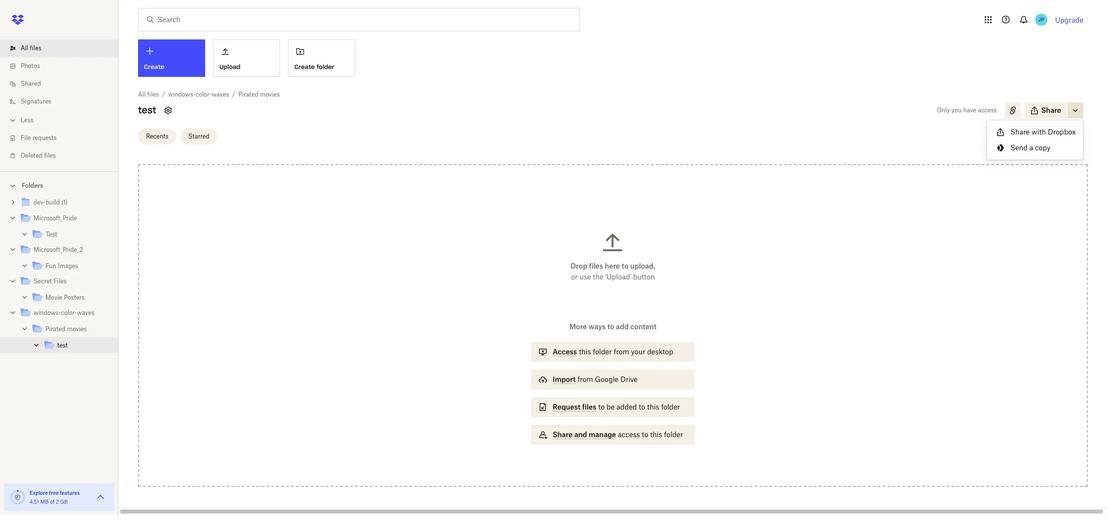 Task type: vqa. For each thing, say whether or not it's contained in the screenshot.
left windows-color-waves link
yes



Task type: describe. For each thing, give the bounding box(es) containing it.
here
[[605, 262, 620, 270]]

request files to be added to this folder
[[553, 403, 680, 411]]

your
[[631, 348, 646, 356]]

1 horizontal spatial waves
[[212, 91, 229, 98]]

secret
[[34, 278, 52, 285]]

photos
[[21, 62, 40, 70]]

features
[[60, 490, 80, 496]]

have
[[964, 107, 977, 114]]

0 vertical spatial test
[[138, 105, 156, 116]]

share with dropbox
[[1011, 128, 1076, 136]]

1 horizontal spatial all files link
[[138, 90, 159, 100]]

requests
[[33, 134, 57, 142]]

gb
[[60, 499, 68, 505]]

create
[[295, 63, 315, 70]]

shared link
[[8, 75, 118, 93]]

only
[[937, 107, 950, 114]]

microsoft_pride
[[34, 215, 77, 222]]

more ways to add content element
[[529, 322, 697, 455]]

ways
[[589, 323, 606, 331]]

file
[[21, 134, 31, 142]]

secret files
[[34, 278, 67, 285]]

manage
[[589, 431, 616, 439]]

microsoft_pride_2
[[34, 246, 83, 254]]

you
[[952, 107, 962, 114]]

a
[[1030, 144, 1034, 152]]

starred
[[188, 132, 210, 140]]

images
[[58, 262, 78, 270]]

send
[[1011, 144, 1028, 152]]

only you have access
[[937, 107, 997, 114]]

signatures
[[21, 98, 51, 105]]

drop files here to upload, or use the 'upload' button
[[571, 262, 656, 281]]

fun
[[45, 262, 56, 270]]

recents
[[146, 132, 169, 140]]

file requests link
[[8, 129, 118, 147]]

free
[[49, 490, 59, 496]]

2
[[56, 499, 59, 505]]

deleted files
[[21, 152, 56, 159]]

import
[[553, 375, 576, 384]]

access this folder from your desktop
[[553, 348, 673, 356]]

create folder button
[[288, 39, 355, 77]]

movie
[[45, 294, 62, 301]]

files
[[53, 278, 67, 285]]

0 vertical spatial pirated movies link
[[238, 90, 280, 100]]

access for have
[[978, 107, 997, 114]]

0 vertical spatial this
[[579, 348, 591, 356]]

test
[[45, 231, 57, 238]]

all for all files / windows-color-waves / pirated movies
[[138, 91, 146, 98]]

starred button
[[180, 129, 217, 144]]

more ways to add content
[[570, 323, 657, 331]]

copy
[[1035, 144, 1051, 152]]

'upload'
[[606, 273, 632, 281]]

create folder
[[295, 63, 335, 70]]

microsoft_pride link
[[20, 212, 111, 225]]

fun images link
[[32, 260, 111, 273]]

1 horizontal spatial windows-color-waves link
[[168, 90, 229, 100]]

send a copy menu item
[[987, 140, 1084, 156]]

import from google drive
[[553, 375, 638, 384]]

content
[[631, 323, 657, 331]]

files for request files to be added to this folder
[[582, 403, 597, 411]]

drive
[[621, 375, 638, 384]]

1 horizontal spatial windows-
[[168, 91, 196, 98]]

drop
[[571, 262, 588, 270]]

or
[[571, 273, 578, 281]]

share for share
[[1042, 106, 1062, 114]]

request
[[553, 403, 581, 411]]

and
[[575, 431, 587, 439]]

to left be
[[598, 403, 605, 411]]

4.51
[[30, 499, 39, 505]]

test link
[[43, 339, 111, 353]]

0 vertical spatial from
[[614, 348, 629, 356]]

desktop
[[647, 348, 673, 356]]

less
[[21, 116, 34, 124]]

access for manage
[[618, 431, 640, 439]]



Task type: locate. For each thing, give the bounding box(es) containing it.
2 horizontal spatial share
[[1042, 106, 1062, 114]]

share for share with dropbox
[[1011, 128, 1030, 136]]

1 vertical spatial color-
[[61, 309, 77, 317]]

0 vertical spatial pirated
[[238, 91, 259, 98]]

all up photos at the top of the page
[[21, 44, 28, 52]]

photos link
[[8, 57, 118, 75]]

1 vertical spatial pirated
[[45, 326, 65, 333]]

1 / from the left
[[162, 91, 165, 98]]

2 / from the left
[[232, 91, 235, 98]]

1 horizontal spatial all
[[138, 91, 146, 98]]

0 horizontal spatial windows-
[[34, 309, 61, 317]]

files left be
[[582, 403, 597, 411]]

of
[[50, 499, 54, 505]]

0 horizontal spatial color-
[[61, 309, 77, 317]]

share
[[1042, 106, 1062, 114], [1011, 128, 1030, 136], [553, 431, 573, 439]]

test up recents
[[138, 105, 156, 116]]

folders button
[[0, 178, 118, 193]]

movie posters
[[45, 294, 85, 301]]

0 horizontal spatial windows-color-waves link
[[20, 307, 111, 320]]

windows- down movie
[[34, 309, 61, 317]]

use
[[580, 273, 591, 281]]

dropbox image
[[8, 10, 28, 30]]

add
[[616, 323, 629, 331]]

windows- inside windows-color-waves link
[[34, 309, 61, 317]]

deleted files link
[[8, 147, 118, 165]]

windows-color-waves link down "movie posters"
[[20, 307, 111, 320]]

1 horizontal spatial color-
[[196, 91, 212, 98]]

signatures link
[[8, 93, 118, 111]]

0 vertical spatial movies
[[260, 91, 280, 98]]

1 vertical spatial windows-
[[34, 309, 61, 317]]

all files link
[[8, 39, 118, 57], [138, 90, 159, 100]]

to
[[622, 262, 629, 270], [608, 323, 614, 331], [598, 403, 605, 411], [639, 403, 646, 411], [642, 431, 649, 439]]

pirated
[[238, 91, 259, 98], [45, 326, 65, 333]]

with
[[1032, 128, 1046, 136]]

this right added
[[647, 403, 660, 411]]

share inside more ways to add content element
[[553, 431, 573, 439]]

access
[[553, 348, 577, 356]]

file requests
[[21, 134, 57, 142]]

windows- up starred
[[168, 91, 196, 98]]

windows-color-waves link
[[168, 90, 229, 100], [20, 307, 111, 320]]

1 vertical spatial movies
[[67, 326, 87, 333]]

posters
[[64, 294, 85, 301]]

2 vertical spatial share
[[553, 431, 573, 439]]

to right "here"
[[622, 262, 629, 270]]

1 vertical spatial share
[[1011, 128, 1030, 136]]

share and manage access to this folder
[[553, 431, 683, 439]]

0 horizontal spatial access
[[618, 431, 640, 439]]

files inside drop files here to upload, or use the 'upload' button
[[589, 262, 603, 270]]

test link
[[32, 228, 111, 242]]

1 horizontal spatial test
[[138, 105, 156, 116]]

windows-color-waves
[[34, 309, 94, 317]]

deleted
[[21, 152, 43, 159]]

upgrade
[[1056, 16, 1084, 24]]

to inside drop files here to upload, or use the 'upload' button
[[622, 262, 629, 270]]

1 horizontal spatial pirated movies link
[[238, 90, 280, 100]]

share for share and manage access to this folder
[[553, 431, 573, 439]]

files for drop files here to upload, or use the 'upload' button
[[589, 262, 603, 270]]

1 horizontal spatial from
[[614, 348, 629, 356]]

send a copy
[[1011, 144, 1051, 152]]

waves up starred button
[[212, 91, 229, 98]]

files inside 'link'
[[44, 152, 56, 159]]

files up photos at the top of the page
[[30, 44, 42, 52]]

share inside share with dropbox menu item
[[1011, 128, 1030, 136]]

windows-
[[168, 91, 196, 98], [34, 309, 61, 317]]

all for all files
[[21, 44, 28, 52]]

color-
[[196, 91, 212, 98], [61, 309, 77, 317]]

files for all files / windows-color-waves / pirated movies
[[147, 91, 159, 98]]

less image
[[8, 115, 18, 125]]

files right the deleted
[[44, 152, 56, 159]]

share up share with dropbox
[[1042, 106, 1062, 114]]

pirated movies
[[45, 326, 87, 333]]

to left add
[[608, 323, 614, 331]]

dropbox
[[1048, 128, 1076, 136]]

color- down movie posters link
[[61, 309, 77, 317]]

0 vertical spatial access
[[978, 107, 997, 114]]

folder
[[317, 63, 335, 70], [593, 348, 612, 356], [661, 403, 680, 411], [664, 431, 683, 439]]

all
[[21, 44, 28, 52], [138, 91, 146, 98]]

share left and
[[553, 431, 573, 439]]

group containing microsoft_pride
[[0, 193, 118, 360]]

0 horizontal spatial movies
[[67, 326, 87, 333]]

1 horizontal spatial pirated
[[238, 91, 259, 98]]

access right manage
[[618, 431, 640, 439]]

files inside list item
[[30, 44, 42, 52]]

mb
[[40, 499, 49, 505]]

folder inside create folder button
[[317, 63, 335, 70]]

this
[[579, 348, 591, 356], [647, 403, 660, 411], [650, 431, 663, 439]]

microsoft_pride_2 link
[[20, 244, 111, 257]]

files inside more ways to add content element
[[582, 403, 597, 411]]

0 vertical spatial waves
[[212, 91, 229, 98]]

folders
[[22, 182, 43, 189]]

0 horizontal spatial from
[[578, 375, 593, 384]]

added
[[617, 403, 637, 411]]

1 vertical spatial test
[[57, 342, 68, 349]]

all files
[[21, 44, 42, 52]]

movie posters link
[[32, 292, 111, 305]]

/
[[162, 91, 165, 98], [232, 91, 235, 98]]

access right have
[[978, 107, 997, 114]]

fun images
[[45, 262, 78, 270]]

list
[[0, 34, 118, 172]]

from
[[614, 348, 629, 356], [578, 375, 593, 384]]

to down the request files to be added to this folder
[[642, 431, 649, 439]]

share with dropbox menu item
[[987, 124, 1084, 140]]

color- up starred
[[196, 91, 212, 98]]

0 vertical spatial windows-
[[168, 91, 196, 98]]

files up the
[[589, 262, 603, 270]]

0 horizontal spatial pirated movies link
[[32, 323, 111, 336]]

files
[[30, 44, 42, 52], [147, 91, 159, 98], [44, 152, 56, 159], [589, 262, 603, 270], [582, 403, 597, 411]]

all files list item
[[0, 39, 118, 57]]

1 horizontal spatial access
[[978, 107, 997, 114]]

0 vertical spatial all files link
[[8, 39, 118, 57]]

waves
[[212, 91, 229, 98], [77, 309, 94, 317]]

1 vertical spatial pirated movies link
[[32, 323, 111, 336]]

all files link up recents
[[138, 90, 159, 100]]

share inside 'share' button
[[1042, 106, 1062, 114]]

0 horizontal spatial share
[[553, 431, 573, 439]]

be
[[607, 403, 615, 411]]

0 horizontal spatial test
[[57, 342, 68, 349]]

upload,
[[630, 262, 656, 270]]

list containing all files
[[0, 34, 118, 172]]

recents button
[[138, 129, 176, 144]]

1 horizontal spatial /
[[232, 91, 235, 98]]

quota usage element
[[10, 490, 26, 506]]

1 horizontal spatial movies
[[260, 91, 280, 98]]

None field
[[0, 0, 76, 11]]

1 vertical spatial waves
[[77, 309, 94, 317]]

the
[[593, 273, 604, 281]]

group
[[0, 193, 118, 360]]

all up recents button
[[138, 91, 146, 98]]

0 vertical spatial share
[[1042, 106, 1062, 114]]

0 horizontal spatial all files link
[[8, 39, 118, 57]]

this down the request files to be added to this folder
[[650, 431, 663, 439]]

0 horizontal spatial pirated
[[45, 326, 65, 333]]

explore
[[30, 490, 48, 496]]

files for all files
[[30, 44, 42, 52]]

this right access
[[579, 348, 591, 356]]

access inside more ways to add content element
[[618, 431, 640, 439]]

0 vertical spatial all
[[21, 44, 28, 52]]

waves down posters at left
[[77, 309, 94, 317]]

test
[[138, 105, 156, 116], [57, 342, 68, 349]]

files for deleted files
[[44, 152, 56, 159]]

windows-color-waves link up starred
[[168, 90, 229, 100]]

all files / windows-color-waves / pirated movies
[[138, 91, 280, 98]]

files up recents
[[147, 91, 159, 98]]

0 horizontal spatial all
[[21, 44, 28, 52]]

secret files link
[[20, 275, 111, 289]]

more
[[570, 323, 587, 331]]

shared
[[21, 80, 41, 87]]

explore free features 4.51 mb of 2 gb
[[30, 490, 80, 505]]

button
[[633, 273, 655, 281]]

share button
[[1025, 103, 1068, 118]]

0 vertical spatial color-
[[196, 91, 212, 98]]

test down pirated movies
[[57, 342, 68, 349]]

2 vertical spatial this
[[650, 431, 663, 439]]

pirated movies link
[[238, 90, 280, 100], [32, 323, 111, 336]]

to right added
[[639, 403, 646, 411]]

1 vertical spatial from
[[578, 375, 593, 384]]

upgrade link
[[1056, 16, 1084, 24]]

all inside list item
[[21, 44, 28, 52]]

from right import
[[578, 375, 593, 384]]

from left your
[[614, 348, 629, 356]]

0 horizontal spatial waves
[[77, 309, 94, 317]]

1 vertical spatial all
[[138, 91, 146, 98]]

0 vertical spatial windows-color-waves link
[[168, 90, 229, 100]]

1 vertical spatial windows-color-waves link
[[20, 307, 111, 320]]

1 vertical spatial access
[[618, 431, 640, 439]]

share up send
[[1011, 128, 1030, 136]]

1 vertical spatial all files link
[[138, 90, 159, 100]]

access
[[978, 107, 997, 114], [618, 431, 640, 439]]

google
[[595, 375, 619, 384]]

1 vertical spatial this
[[647, 403, 660, 411]]

movies
[[260, 91, 280, 98], [67, 326, 87, 333]]

all files link up shared link
[[8, 39, 118, 57]]

0 horizontal spatial /
[[162, 91, 165, 98]]

1 horizontal spatial share
[[1011, 128, 1030, 136]]



